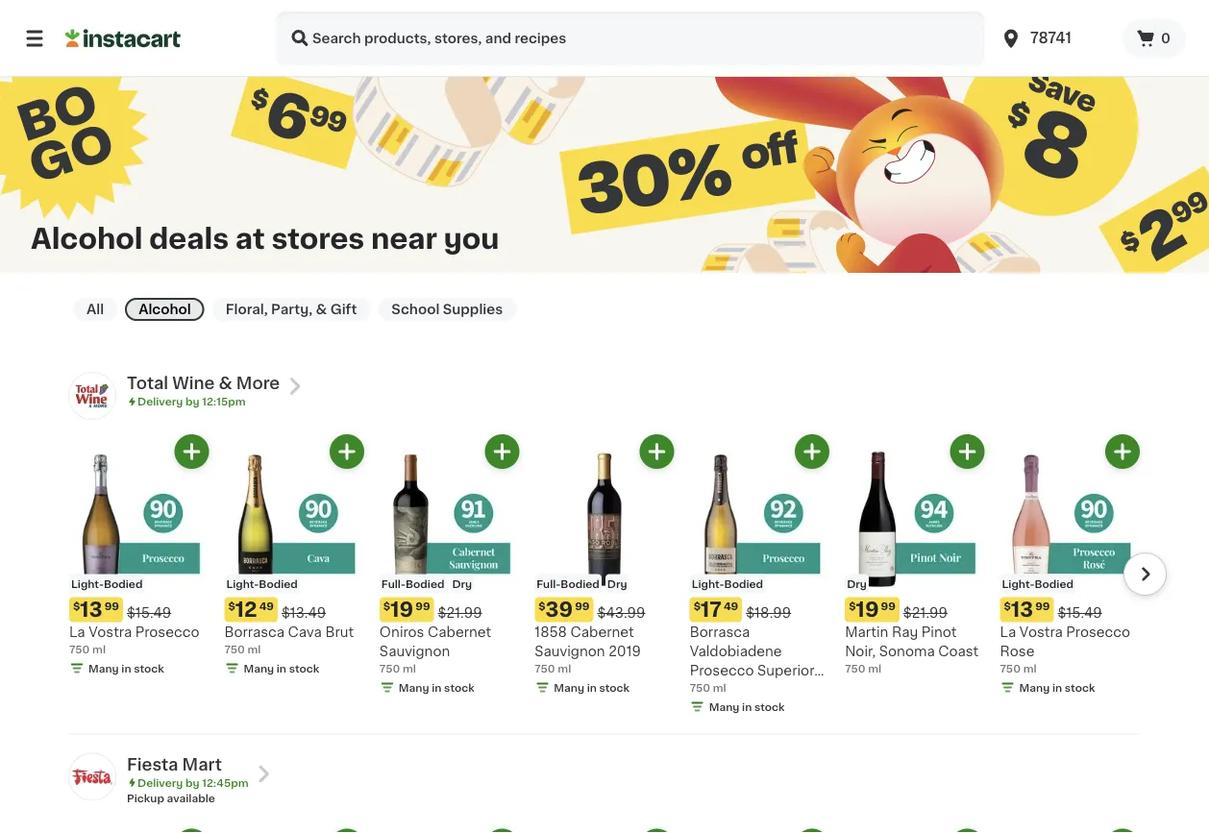 Task type: describe. For each thing, give the bounding box(es) containing it.
99 inside $ 19 99 $21.99 martin ray pinot noir, sonoma coast 750 ml
[[881, 601, 896, 611]]

4 bodied from the left
[[561, 578, 600, 589]]

12
[[235, 600, 257, 620]]

delivery by 12:45pm
[[137, 777, 249, 788]]

$ 17 49
[[694, 600, 738, 620]]

7 product group from the left
[[1000, 434, 1140, 695]]

$17.49 original price: $18.99 element
[[690, 597, 830, 622]]

near
[[371, 225, 437, 252]]

pinot
[[922, 625, 957, 639]]

add image for 12
[[335, 440, 359, 464]]

more
[[236, 375, 280, 392]]

$ for 1858 cabernet sauvignon 2019
[[539, 601, 546, 611]]

$12.49 original price: $13.49 element
[[224, 597, 364, 622]]

available
[[167, 793, 215, 803]]

total wine & more
[[127, 375, 280, 392]]

light- for la vostra prosecco rose
[[1002, 578, 1035, 589]]

in for la vostra prosecco rose
[[1052, 682, 1062, 693]]

19 for 19
[[390, 600, 414, 620]]

3 product group from the left
[[380, 434, 519, 695]]

light- for borrasca valdobiadene prosecco superiore docg
[[692, 578, 724, 589]]

99 for 1858 cabernet sauvignon 2019
[[575, 601, 590, 611]]

stock for oniros cabernet sauvignon
[[444, 682, 475, 693]]

$ 12 49
[[228, 600, 274, 620]]

prosecco for la vostra prosecco rose
[[1066, 625, 1130, 639]]

$15.49 for la vostra prosecco rose
[[1058, 606, 1102, 619]]

many in stock for oniros cabernet sauvignon
[[399, 682, 475, 693]]

coast
[[938, 644, 979, 658]]

floral, party, & gift link
[[212, 298, 370, 321]]

all link
[[73, 298, 117, 321]]

stores
[[272, 225, 365, 252]]

$ 19 99 $21.99 martin ray pinot noir, sonoma coast 750 ml
[[845, 600, 979, 674]]

49 for 17
[[724, 601, 738, 611]]

0
[[1161, 32, 1171, 45]]

superiore
[[757, 664, 823, 677]]

stock for 1858 cabernet sauvignon 2019
[[599, 682, 630, 693]]

supplies
[[443, 303, 503, 316]]

many for la vostra prosecco rose
[[1019, 682, 1050, 693]]

alcohol link
[[125, 298, 204, 321]]

$19.99 original price: $21.99 element for martin ray pinot noir, sonoma coast
[[845, 597, 985, 622]]

full- for 19
[[381, 578, 406, 589]]

$ inside $ 19 99 $21.99 martin ray pinot noir, sonoma coast 750 ml
[[849, 601, 856, 611]]

1 product group from the left
[[69, 434, 209, 676]]

$ for borrasca cava brut
[[228, 601, 235, 611]]

dry for 19
[[452, 578, 472, 589]]

instacart logo image
[[65, 27, 181, 50]]

Search field
[[277, 12, 984, 65]]

99 for oniros cabernet sauvignon
[[415, 601, 430, 611]]

cabernet for 39
[[571, 625, 634, 639]]

full-bodied dry for 19
[[381, 578, 472, 589]]

12:15pm
[[202, 397, 246, 407]]

in for 1858 cabernet sauvignon 2019
[[587, 682, 597, 693]]

750 inside oniros cabernet sauvignon 750 ml
[[380, 663, 400, 674]]

product group containing 12
[[224, 434, 364, 676]]

product group containing 39
[[535, 434, 675, 695]]

gift
[[330, 303, 357, 316]]

school supplies link
[[378, 298, 516, 321]]

$ for la vostra prosecco rose
[[1004, 601, 1011, 611]]

bodied for borrasca cava brut
[[259, 578, 298, 589]]

in for borrasca cava brut
[[277, 663, 286, 674]]

all
[[87, 303, 104, 316]]

sauvignon for 19
[[380, 644, 450, 658]]

light-bodied for borrasca valdobiadene prosecco superiore docg
[[692, 578, 763, 589]]

alcohol deals at stores near you
[[31, 225, 499, 252]]

party,
[[271, 303, 313, 316]]

borrasca for borrasca valdobiadene prosecco superiore docg
[[690, 625, 750, 639]]

0 button
[[1123, 19, 1186, 58]]

alcohol deals at stores near you main content
[[0, 0, 1209, 833]]

la vostra prosecco 750 ml
[[69, 625, 199, 654]]

many for borrasca cava brut
[[244, 663, 274, 674]]

$21.99 inside $ 19 99 $21.99 martin ray pinot noir, sonoma coast 750 ml
[[903, 606, 948, 619]]

product group containing 17
[[690, 434, 830, 715]]

3 bodied from the left
[[406, 578, 444, 589]]

$ 13 99 for la vostra prosecco
[[73, 600, 119, 620]]

ml inside la vostra prosecco rose 750 ml
[[1023, 663, 1037, 674]]

add image for 13
[[1111, 440, 1135, 464]]

many in stock for la vostra prosecco
[[88, 663, 164, 674]]

sonoma
[[879, 644, 935, 658]]

prosecco for la vostra prosecco
[[135, 625, 199, 639]]

1858
[[535, 625, 567, 639]]

fiesta mart
[[127, 756, 222, 773]]

school supplies
[[392, 303, 503, 316]]

many in stock for la vostra prosecco rose
[[1019, 682, 1095, 693]]

many in stock for borrasca cava brut
[[244, 663, 319, 674]]

add image for 19
[[490, 440, 514, 464]]

add image for 17
[[800, 440, 824, 464]]

vostra for 750
[[89, 625, 132, 639]]

$19.99 original price: $21.99 element for oniros cabernet sauvignon
[[380, 597, 519, 622]]

78741 button
[[992, 12, 1123, 65]]

borrasca valdobiadene prosecco superiore docg
[[690, 625, 823, 696]]

$18.99
[[746, 606, 791, 619]]

floral, party, & gift
[[226, 303, 357, 316]]

1 $21.99 from the left
[[438, 606, 482, 619]]



Task type: locate. For each thing, give the bounding box(es) containing it.
& up 12:15pm
[[219, 375, 232, 392]]

many for la vostra prosecco
[[88, 663, 119, 674]]

full-bodied dry
[[381, 578, 472, 589], [537, 578, 627, 589]]

1 horizontal spatial full-
[[537, 578, 561, 589]]

$ up "rose"
[[1004, 601, 1011, 611]]

$ for la vostra prosecco
[[73, 601, 80, 611]]

$ up 'borrasca cava brut 750 ml'
[[228, 601, 235, 611]]

la vostra prosecco rose 750 ml
[[1000, 625, 1130, 674]]

4 add image from the left
[[956, 440, 980, 464]]

ml
[[92, 644, 106, 654], [248, 644, 261, 654], [403, 663, 416, 674], [558, 663, 571, 674], [868, 663, 882, 674], [1023, 663, 1037, 674], [713, 682, 726, 693]]

prosecco
[[135, 625, 199, 639], [1066, 625, 1130, 639], [690, 664, 754, 677]]

prosecco inside borrasca valdobiadene prosecco superiore docg
[[690, 664, 754, 677]]

0 horizontal spatial borrasca
[[224, 625, 285, 639]]

$15.49 for la vostra prosecco
[[127, 606, 171, 619]]

cabernet down $39.99 original price: $43.99 'element'
[[571, 625, 634, 639]]

& for wine
[[219, 375, 232, 392]]

1 bodied from the left
[[104, 578, 143, 589]]

stock down la vostra prosecco 750 ml
[[134, 663, 164, 674]]

0 horizontal spatial 49
[[259, 601, 274, 611]]

19 up oniros
[[390, 600, 414, 620]]

0 horizontal spatial 19
[[390, 600, 414, 620]]

full- up $ 19 99
[[381, 578, 406, 589]]

1 vostra from the left
[[89, 625, 132, 639]]

2 $21.99 from the left
[[903, 606, 948, 619]]

1 horizontal spatial borrasca
[[690, 625, 750, 639]]

add image for 39
[[645, 440, 669, 464]]

$ inside $ 17 49
[[694, 601, 701, 611]]

1 horizontal spatial cabernet
[[571, 625, 634, 639]]

light-bodied for borrasca cava brut
[[226, 578, 298, 589]]

1 horizontal spatial sauvignon
[[535, 644, 605, 658]]

12:45pm
[[202, 777, 249, 788]]

3 light-bodied from the left
[[692, 578, 763, 589]]

full-bodied dry for 39
[[537, 578, 627, 589]]

$ up la vostra prosecco 750 ml
[[73, 601, 80, 611]]

ml inside 'borrasca cava brut 750 ml'
[[248, 644, 261, 654]]

borrasca inside borrasca valdobiadene prosecco superiore docg
[[690, 625, 750, 639]]

99 up la vostra prosecco rose 750 ml
[[1035, 601, 1050, 611]]

2 sauvignon from the left
[[535, 644, 605, 658]]

0 horizontal spatial add image
[[335, 440, 359, 464]]

1 add image from the left
[[335, 440, 359, 464]]

light-bodied up "rose"
[[1002, 578, 1074, 589]]

add image
[[180, 440, 204, 464], [490, 440, 514, 464], [645, 440, 669, 464], [956, 440, 980, 464]]

1 $19.99 original price: $21.99 element from the left
[[380, 597, 519, 622]]

1 vertical spatial by
[[185, 777, 199, 788]]

2 $19.99 original price: $21.99 element from the left
[[845, 597, 985, 622]]

stock for borrasca cava brut
[[289, 663, 319, 674]]

$43.99
[[597, 606, 645, 619]]

1 light-bodied from the left
[[71, 578, 143, 589]]

rose
[[1000, 644, 1035, 658]]

$13.49
[[282, 606, 326, 619]]

prosecco inside la vostra prosecco rose 750 ml
[[1066, 625, 1130, 639]]

2 light-bodied from the left
[[226, 578, 298, 589]]

6 bodied from the left
[[1035, 578, 1074, 589]]

borrasca inside 'borrasca cava brut 750 ml'
[[224, 625, 285, 639]]

total wine & more image
[[69, 373, 115, 419]]

bodied up la vostra prosecco 750 ml
[[104, 578, 143, 589]]

3 add image from the left
[[645, 440, 669, 464]]

many in stock for 1858 cabernet sauvignon 2019
[[554, 682, 630, 693]]

in down 1858 cabernet sauvignon 2019 750 ml
[[587, 682, 597, 693]]

oniros
[[380, 625, 424, 639]]

delivery by 12:15pm
[[137, 397, 246, 407]]

mart
[[182, 756, 222, 773]]

bodied for la vostra prosecco rose
[[1035, 578, 1074, 589]]

in for oniros cabernet sauvignon
[[432, 682, 442, 693]]

stock
[[134, 663, 164, 674], [289, 663, 319, 674], [444, 682, 475, 693], [599, 682, 630, 693], [1065, 682, 1095, 693], [755, 702, 785, 712]]

& for party,
[[316, 303, 327, 316]]

$ up oniros
[[383, 601, 390, 611]]

many down la vostra prosecco 750 ml
[[88, 663, 119, 674]]

0 vertical spatial by
[[185, 397, 199, 407]]

stock down 'borrasca cava brut 750 ml'
[[289, 663, 319, 674]]

2019
[[609, 644, 641, 658]]

99 up la vostra prosecco 750 ml
[[104, 601, 119, 611]]

sauvignon down oniros
[[380, 644, 450, 658]]

la for la vostra prosecco
[[69, 625, 85, 639]]

alcohol
[[31, 225, 143, 252], [139, 303, 191, 316]]

2 vostra from the left
[[1020, 625, 1063, 639]]

wine
[[172, 375, 215, 392]]

0 horizontal spatial $13.99 original price: $15.49 element
[[69, 597, 209, 622]]

pickup
[[127, 793, 164, 803]]

in down borrasca valdobiadene prosecco superiore docg at the right bottom of page
[[742, 702, 752, 712]]

0 horizontal spatial &
[[219, 375, 232, 392]]

at
[[235, 225, 265, 252]]

stock down 2019
[[599, 682, 630, 693]]

bodied for borrasca valdobiadene prosecco superiore docg
[[724, 578, 763, 589]]

in for la vostra prosecco
[[121, 663, 131, 674]]

0 horizontal spatial full-
[[381, 578, 406, 589]]

$ up 1858
[[539, 601, 546, 611]]

la inside la vostra prosecco 750 ml
[[69, 625, 85, 639]]

$ 19 99
[[383, 600, 430, 620]]

$13.99 original price: $15.49 element for 750
[[69, 597, 209, 622]]

750 inside $ 19 99 $21.99 martin ray pinot noir, sonoma coast 750 ml
[[845, 663, 866, 674]]

17
[[701, 600, 722, 620]]

noir,
[[845, 644, 876, 658]]

vostra
[[89, 625, 132, 639], [1020, 625, 1063, 639]]

by
[[185, 397, 199, 407], [185, 777, 199, 788]]

product group
[[69, 434, 209, 676], [224, 434, 364, 676], [380, 434, 519, 695], [535, 434, 675, 695], [690, 434, 830, 715], [845, 434, 985, 676], [1000, 434, 1140, 695]]

la for la vostra prosecco rose
[[1000, 625, 1016, 639]]

$ inside $ 12 49
[[228, 601, 235, 611]]

2 49 from the left
[[724, 601, 738, 611]]

1 by from the top
[[185, 397, 199, 407]]

sauvignon inside oniros cabernet sauvignon 750 ml
[[380, 644, 450, 658]]

2 13 from the left
[[1011, 600, 1034, 620]]

& inside "link"
[[316, 303, 327, 316]]

2 horizontal spatial prosecco
[[1066, 625, 1130, 639]]

docg
[[690, 683, 734, 696]]

floral,
[[226, 303, 268, 316]]

& left gift
[[316, 303, 327, 316]]

1 99 from the left
[[104, 601, 119, 611]]

750 inside 'borrasca cava brut 750 ml'
[[224, 644, 245, 654]]

$13.99 original price: $15.49 element up la vostra prosecco 750 ml
[[69, 597, 209, 622]]

stock down oniros cabernet sauvignon 750 ml
[[444, 682, 475, 693]]

2 dry from the left
[[607, 578, 627, 589]]

full-bodied dry up $ 19 99
[[381, 578, 472, 589]]

1 la from the left
[[69, 625, 85, 639]]

light-bodied for la vostra prosecco rose
[[1002, 578, 1074, 589]]

borrasca cava brut 750 ml
[[224, 625, 354, 654]]

1 13 from the left
[[80, 600, 103, 620]]

$ up martin
[[849, 601, 856, 611]]

1 cabernet from the left
[[428, 625, 491, 639]]

2 delivery from the top
[[137, 777, 183, 788]]

19 up martin
[[856, 600, 879, 620]]

borrasca down $ 12 49
[[224, 625, 285, 639]]

full- for 39
[[537, 578, 561, 589]]

$ for oniros cabernet sauvignon
[[383, 601, 390, 611]]

light- up "rose"
[[1002, 578, 1035, 589]]

sauvignon
[[380, 644, 450, 658], [535, 644, 605, 658]]

martin
[[845, 625, 889, 639]]

$ 39 99
[[539, 600, 590, 620]]

bodied up la vostra prosecco rose 750 ml
[[1035, 578, 1074, 589]]

$39.99 original price: $43.99 element
[[535, 597, 675, 622]]

vostra for rose
[[1020, 625, 1063, 639]]

49 right 17
[[724, 601, 738, 611]]

full-bodied dry up the $ 39 99
[[537, 578, 627, 589]]

dry for 39
[[607, 578, 627, 589]]

$ inside $ 19 99
[[383, 601, 390, 611]]

0 horizontal spatial vostra
[[89, 625, 132, 639]]

1858 cabernet sauvignon 2019 750 ml
[[535, 625, 641, 674]]

stock down superiore
[[755, 702, 785, 712]]

1 49 from the left
[[259, 601, 274, 611]]

$ for borrasca valdobiadene prosecco superiore docg
[[694, 601, 701, 611]]

1 horizontal spatial dry
[[607, 578, 627, 589]]

13 for la vostra prosecco rose
[[1011, 600, 1034, 620]]

99 for la vostra prosecco
[[104, 601, 119, 611]]

1 horizontal spatial $ 13 99
[[1004, 600, 1050, 620]]

99 inside the $ 39 99
[[575, 601, 590, 611]]

delivery up pickup available
[[137, 777, 183, 788]]

fiesta mart image
[[69, 754, 115, 800]]

by down wine
[[185, 397, 199, 407]]

light-bodied up $ 12 49
[[226, 578, 298, 589]]

13 up la vostra prosecco 750 ml
[[80, 600, 103, 620]]

19 for martin ray pinot noir, sonoma coast
[[856, 600, 879, 620]]

1 horizontal spatial full-bodied dry
[[537, 578, 627, 589]]

2 bodied from the left
[[259, 578, 298, 589]]

0 horizontal spatial $15.49
[[127, 606, 171, 619]]

add image for 13
[[180, 440, 204, 464]]

delivery for delivery by 12:15pm
[[137, 397, 183, 407]]

2 light- from the left
[[226, 578, 259, 589]]

many in stock down 'borrasca cava brut 750 ml'
[[244, 663, 319, 674]]

many in stock down oniros cabernet sauvignon 750 ml
[[399, 682, 475, 693]]

1 horizontal spatial vostra
[[1020, 625, 1063, 639]]

13 for la vostra prosecco
[[80, 600, 103, 620]]

1 vertical spatial &
[[219, 375, 232, 392]]

4 light-bodied from the left
[[1002, 578, 1074, 589]]

2 borrasca from the left
[[690, 625, 750, 639]]

0 horizontal spatial la
[[69, 625, 85, 639]]

4 light- from the left
[[1002, 578, 1035, 589]]

1 add image from the left
[[180, 440, 204, 464]]

bodied
[[104, 578, 143, 589], [259, 578, 298, 589], [406, 578, 444, 589], [561, 578, 600, 589], [724, 578, 763, 589], [1035, 578, 1074, 589]]

light- up the 12
[[226, 578, 259, 589]]

1 horizontal spatial add image
[[800, 440, 824, 464]]

delivery for delivery by 12:45pm
[[137, 777, 183, 788]]

2 19 from the left
[[856, 600, 879, 620]]

750 ml
[[690, 682, 726, 693]]

4 99 from the left
[[881, 601, 896, 611]]

1 $ from the left
[[73, 601, 80, 611]]

sauvignon down 1858
[[535, 644, 605, 658]]

by for 12:15pm
[[185, 397, 199, 407]]

cabernet inside oniros cabernet sauvignon 750 ml
[[428, 625, 491, 639]]

78741 button
[[1000, 12, 1115, 65]]

by up available
[[185, 777, 199, 788]]

1 full- from the left
[[381, 578, 406, 589]]

many for oniros cabernet sauvignon
[[399, 682, 429, 693]]

la inside la vostra prosecco rose 750 ml
[[1000, 625, 1016, 639]]

stock for borrasca valdobiadene prosecco superiore docg
[[755, 702, 785, 712]]

99 for la vostra prosecco rose
[[1035, 601, 1050, 611]]

7 $ from the left
[[1004, 601, 1011, 611]]

full- up 39
[[537, 578, 561, 589]]

None search field
[[277, 12, 984, 65]]

99 up ray
[[881, 601, 896, 611]]

1 $15.49 from the left
[[127, 606, 171, 619]]

0 horizontal spatial $ 13 99
[[73, 600, 119, 620]]

3 add image from the left
[[1111, 440, 1135, 464]]

item carousel region
[[42, 434, 1167, 726]]

light-bodied up $ 17 49
[[692, 578, 763, 589]]

by for 12:45pm
[[185, 777, 199, 788]]

deals
[[149, 225, 229, 252]]

39
[[546, 600, 573, 620]]

light- for borrasca cava brut
[[226, 578, 259, 589]]

99 up oniros
[[415, 601, 430, 611]]

borrasca down $ 17 49
[[690, 625, 750, 639]]

light-bodied up la vostra prosecco 750 ml
[[71, 578, 143, 589]]

0 vertical spatial alcohol
[[31, 225, 143, 252]]

$ 13 99 for la vostra prosecco rose
[[1004, 600, 1050, 620]]

you
[[444, 225, 499, 252]]

dry up martin
[[847, 578, 867, 589]]

light- for la vostra prosecco
[[71, 578, 104, 589]]

vostra inside la vostra prosecco rose 750 ml
[[1020, 625, 1063, 639]]

49 for 12
[[259, 601, 274, 611]]

1 19 from the left
[[390, 600, 414, 620]]

$19.99 original price: $21.99 element up oniros cabernet sauvignon 750 ml
[[380, 597, 519, 622]]

2 $15.49 from the left
[[1058, 606, 1102, 619]]

cabernet for 19
[[428, 625, 491, 639]]

sauvignon for 39
[[535, 644, 605, 658]]

light- up 17
[[692, 578, 724, 589]]

la
[[69, 625, 85, 639], [1000, 625, 1016, 639]]

dry up oniros cabernet sauvignon 750 ml
[[452, 578, 472, 589]]

alcohol for alcohol deals at stores near you
[[31, 225, 143, 252]]

750 inside la vostra prosecco 750 ml
[[69, 644, 90, 654]]

2 $13.99 original price: $15.49 element from the left
[[1000, 597, 1140, 622]]

dry
[[452, 578, 472, 589], [607, 578, 627, 589], [847, 578, 867, 589]]

0 horizontal spatial $21.99
[[438, 606, 482, 619]]

bodied up '$17.49 original price: $18.99' 'element'
[[724, 578, 763, 589]]

4 product group from the left
[[535, 434, 675, 695]]

2 horizontal spatial add image
[[1111, 440, 1135, 464]]

ml inside la vostra prosecco 750 ml
[[92, 644, 106, 654]]

alcohol up the all link
[[31, 225, 143, 252]]

many down oniros cabernet sauvignon 750 ml
[[399, 682, 429, 693]]

borrasca for borrasca cava brut 750 ml
[[224, 625, 285, 639]]

1 horizontal spatial 19
[[856, 600, 879, 620]]

1 horizontal spatial $19.99 original price: $21.99 element
[[845, 597, 985, 622]]

$15.49
[[127, 606, 171, 619], [1058, 606, 1102, 619]]

1 vertical spatial alcohol
[[139, 303, 191, 316]]

brut
[[325, 625, 354, 639]]

2 by from the top
[[185, 777, 199, 788]]

3 $ from the left
[[383, 601, 390, 611]]

2 full-bodied dry from the left
[[537, 578, 627, 589]]

many for borrasca valdobiadene prosecco superiore docg
[[709, 702, 740, 712]]

full-
[[381, 578, 406, 589], [537, 578, 561, 589]]

ml inside oniros cabernet sauvignon 750 ml
[[403, 663, 416, 674]]

0 vertical spatial delivery
[[137, 397, 183, 407]]

5 99 from the left
[[1035, 601, 1050, 611]]

$
[[73, 601, 80, 611], [228, 601, 235, 611], [383, 601, 390, 611], [539, 601, 546, 611], [694, 601, 701, 611], [849, 601, 856, 611], [1004, 601, 1011, 611]]

19 inside $19.99 original price: $21.99 element
[[390, 600, 414, 620]]

2 $ 13 99 from the left
[[1004, 600, 1050, 620]]

delivery down the total
[[137, 397, 183, 407]]

2 full- from the left
[[537, 578, 561, 589]]

5 bodied from the left
[[724, 578, 763, 589]]

$21.99
[[438, 606, 482, 619], [903, 606, 948, 619]]

5 product group from the left
[[690, 434, 830, 715]]

many
[[88, 663, 119, 674], [244, 663, 274, 674], [399, 682, 429, 693], [554, 682, 584, 693], [1019, 682, 1050, 693], [709, 702, 740, 712]]

0 horizontal spatial $19.99 original price: $21.99 element
[[380, 597, 519, 622]]

2 99 from the left
[[415, 601, 430, 611]]

13
[[80, 600, 103, 620], [1011, 600, 1034, 620]]

many in stock down docg
[[709, 702, 785, 712]]

many down docg
[[709, 702, 740, 712]]

$ up valdobiadene
[[694, 601, 701, 611]]

$ 13 99 up la vostra prosecco 750 ml
[[73, 600, 119, 620]]

$19.99 original price: $21.99 element up ray
[[845, 597, 985, 622]]

in for borrasca valdobiadene prosecco superiore docg
[[742, 702, 752, 712]]

$21.99 up oniros cabernet sauvignon 750 ml
[[438, 606, 482, 619]]

$21.99 up pinot
[[903, 606, 948, 619]]

school
[[392, 303, 440, 316]]

stock down la vostra prosecco rose 750 ml
[[1065, 682, 1095, 693]]

many for 1858 cabernet sauvignon 2019
[[554, 682, 584, 693]]

ray
[[892, 625, 918, 639]]

750 inside 1858 cabernet sauvignon 2019 750 ml
[[535, 663, 555, 674]]

in down oniros cabernet sauvignon 750 ml
[[432, 682, 442, 693]]

3 dry from the left
[[847, 578, 867, 589]]

2 horizontal spatial dry
[[847, 578, 867, 589]]

2 $ from the left
[[228, 601, 235, 611]]

cabernet
[[428, 625, 491, 639], [571, 625, 634, 639]]

$ 13 99
[[73, 600, 119, 620], [1004, 600, 1050, 620]]

fiesta
[[127, 756, 178, 773]]

$13.99 original price: $15.49 element for rose
[[1000, 597, 1140, 622]]

0 horizontal spatial 13
[[80, 600, 103, 620]]

1 horizontal spatial 49
[[724, 601, 738, 611]]

bodied up $12.49 original price: $13.49 element
[[259, 578, 298, 589]]

1 horizontal spatial $21.99
[[903, 606, 948, 619]]

750 inside la vostra prosecco rose 750 ml
[[1000, 663, 1021, 674]]

0 horizontal spatial sauvignon
[[380, 644, 450, 658]]

19 inside $ 19 99 $21.99 martin ray pinot noir, sonoma coast 750 ml
[[856, 600, 879, 620]]

oniros cabernet sauvignon 750 ml
[[380, 625, 491, 674]]

3 99 from the left
[[575, 601, 590, 611]]

in down la vostra prosecco 750 ml
[[121, 663, 131, 674]]

1 horizontal spatial $15.49
[[1058, 606, 1102, 619]]

13 up "rose"
[[1011, 600, 1034, 620]]

99
[[104, 601, 119, 611], [415, 601, 430, 611], [575, 601, 590, 611], [881, 601, 896, 611], [1035, 601, 1050, 611]]

add image
[[335, 440, 359, 464], [800, 440, 824, 464], [1111, 440, 1135, 464]]

1 horizontal spatial 13
[[1011, 600, 1034, 620]]

1 $13.99 original price: $15.49 element from the left
[[69, 597, 209, 622]]

49 right the 12
[[259, 601, 274, 611]]

19
[[390, 600, 414, 620], [856, 600, 879, 620]]

6 $ from the left
[[849, 601, 856, 611]]

1 dry from the left
[[452, 578, 472, 589]]

stock for la vostra prosecco
[[134, 663, 164, 674]]

49 inside $ 12 49
[[259, 601, 274, 611]]

ml inside 1858 cabernet sauvignon 2019 750 ml
[[558, 663, 571, 674]]

$13.99 original price: $15.49 element
[[69, 597, 209, 622], [1000, 597, 1140, 622]]

$15.49 up la vostra prosecco rose 750 ml
[[1058, 606, 1102, 619]]

total
[[127, 375, 168, 392]]

$ inside the $ 39 99
[[539, 601, 546, 611]]

light-
[[71, 578, 104, 589], [226, 578, 259, 589], [692, 578, 724, 589], [1002, 578, 1035, 589]]

cava
[[288, 625, 322, 639]]

many in stock
[[88, 663, 164, 674], [244, 663, 319, 674], [399, 682, 475, 693], [554, 682, 630, 693], [1019, 682, 1095, 693], [709, 702, 785, 712]]

49
[[259, 601, 274, 611], [724, 601, 738, 611]]

2 la from the left
[[1000, 625, 1016, 639]]

1 full-bodied dry from the left
[[381, 578, 472, 589]]

sauvignon inside 1858 cabernet sauvignon 2019 750 ml
[[535, 644, 605, 658]]

1 horizontal spatial la
[[1000, 625, 1016, 639]]

many in stock for borrasca valdobiadene prosecco superiore docg
[[709, 702, 785, 712]]

49 inside $ 17 49
[[724, 601, 738, 611]]

2 add image from the left
[[800, 440, 824, 464]]

in
[[121, 663, 131, 674], [277, 663, 286, 674], [432, 682, 442, 693], [587, 682, 597, 693], [1052, 682, 1062, 693], [742, 702, 752, 712]]

0 vertical spatial &
[[316, 303, 327, 316]]

2 add image from the left
[[490, 440, 514, 464]]

1 horizontal spatial &
[[316, 303, 327, 316]]

cabernet down $ 19 99
[[428, 625, 491, 639]]

many down 1858 cabernet sauvignon 2019 750 ml
[[554, 682, 584, 693]]

ml inside $ 19 99 $21.99 martin ray pinot noir, sonoma coast 750 ml
[[868, 663, 882, 674]]

750
[[69, 644, 90, 654], [224, 644, 245, 654], [380, 663, 400, 674], [535, 663, 555, 674], [845, 663, 866, 674], [1000, 663, 1021, 674], [690, 682, 710, 693]]

4 $ from the left
[[539, 601, 546, 611]]

1 delivery from the top
[[137, 397, 183, 407]]

0 horizontal spatial full-bodied dry
[[381, 578, 472, 589]]

2 cabernet from the left
[[571, 625, 634, 639]]

valdobiadene
[[690, 644, 782, 658]]

$15.49 up la vostra prosecco 750 ml
[[127, 606, 171, 619]]

dry up $39.99 original price: $43.99 'element'
[[607, 578, 627, 589]]

1 horizontal spatial prosecco
[[690, 664, 754, 677]]

6 product group from the left
[[845, 434, 985, 676]]

1 sauvignon from the left
[[380, 644, 450, 658]]

many down 'borrasca cava brut 750 ml'
[[244, 663, 274, 674]]

many in stock down la vostra prosecco 750 ml
[[88, 663, 164, 674]]

5 $ from the left
[[694, 601, 701, 611]]

$19.99 original price: $21.99 element
[[380, 597, 519, 622], [845, 597, 985, 622]]

light- up la vostra prosecco 750 ml
[[71, 578, 104, 589]]

alcohol right the all link
[[139, 303, 191, 316]]

light-bodied
[[71, 578, 143, 589], [226, 578, 298, 589], [692, 578, 763, 589], [1002, 578, 1074, 589]]

2 product group from the left
[[224, 434, 364, 676]]

1 borrasca from the left
[[224, 625, 285, 639]]

prosecco inside la vostra prosecco 750 ml
[[135, 625, 199, 639]]

light-bodied for la vostra prosecco
[[71, 578, 143, 589]]

1 $ 13 99 from the left
[[73, 600, 119, 620]]

0 horizontal spatial dry
[[452, 578, 472, 589]]

many in stock down la vostra prosecco rose 750 ml
[[1019, 682, 1095, 693]]

many down "rose"
[[1019, 682, 1050, 693]]

78741
[[1030, 31, 1072, 45]]

&
[[316, 303, 327, 316], [219, 375, 232, 392]]

alcohol for alcohol
[[139, 303, 191, 316]]

many in stock down 1858 cabernet sauvignon 2019 750 ml
[[554, 682, 630, 693]]

1 light- from the left
[[71, 578, 104, 589]]

cabernet inside 1858 cabernet sauvignon 2019 750 ml
[[571, 625, 634, 639]]

bodied up $ 19 99
[[406, 578, 444, 589]]

$13.99 original price: $15.49 element up la vostra prosecco rose 750 ml
[[1000, 597, 1140, 622]]

1 vertical spatial delivery
[[137, 777, 183, 788]]

vostra inside la vostra prosecco 750 ml
[[89, 625, 132, 639]]

bodied for la vostra prosecco
[[104, 578, 143, 589]]

0 horizontal spatial cabernet
[[428, 625, 491, 639]]

3 light- from the left
[[692, 578, 724, 589]]

in down 'borrasca cava brut 750 ml'
[[277, 663, 286, 674]]

in down la vostra prosecco rose 750 ml
[[1052, 682, 1062, 693]]

$ 13 99 up "rose"
[[1004, 600, 1050, 620]]

stock for la vostra prosecco rose
[[1065, 682, 1095, 693]]

1 horizontal spatial $13.99 original price: $15.49 element
[[1000, 597, 1140, 622]]

pickup available
[[127, 793, 215, 803]]

delivery
[[137, 397, 183, 407], [137, 777, 183, 788]]

bodied up the $ 39 99
[[561, 578, 600, 589]]

borrasca
[[224, 625, 285, 639], [690, 625, 750, 639]]

0 horizontal spatial prosecco
[[135, 625, 199, 639]]

99 inside $ 19 99
[[415, 601, 430, 611]]

99 right 39
[[575, 601, 590, 611]]



Task type: vqa. For each thing, say whether or not it's contained in the screenshot.
second Cabernet from right
yes



